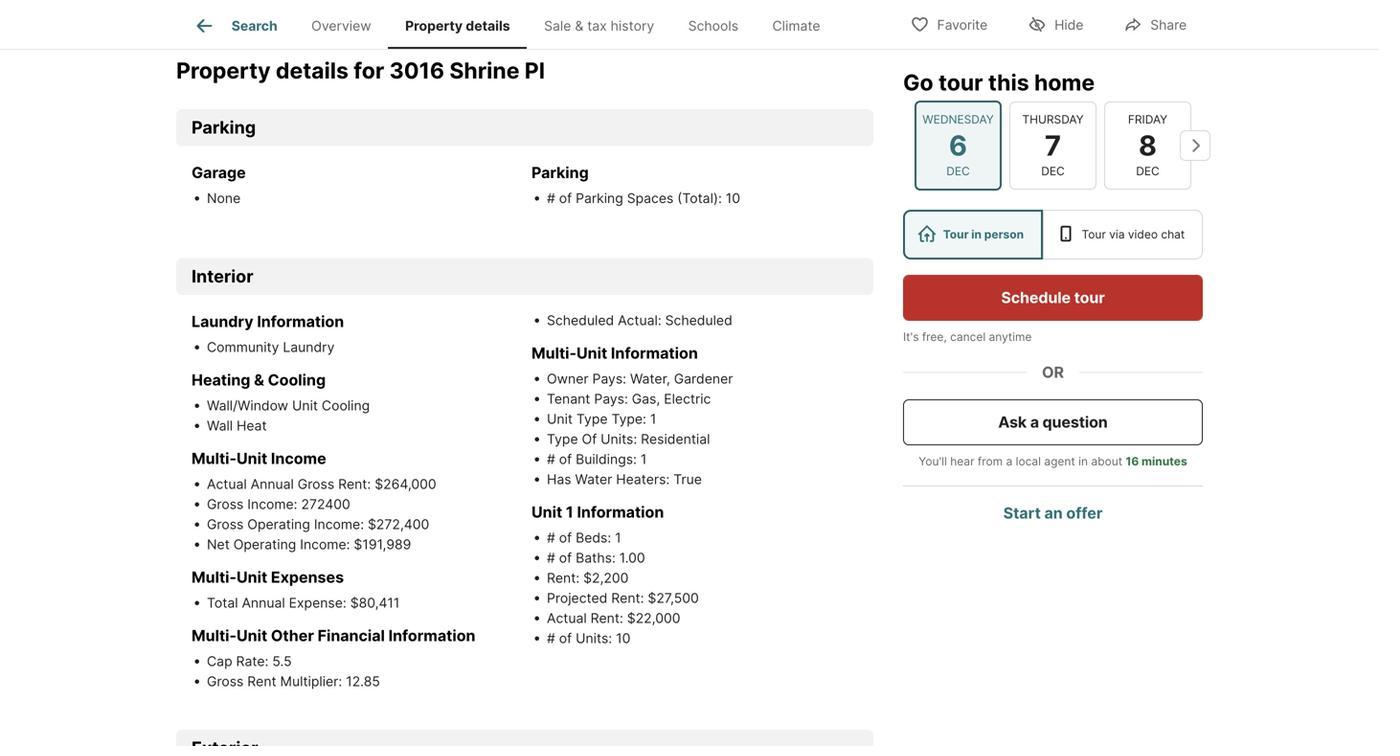 Task type: vqa. For each thing, say whether or not it's contained in the screenshot.
12400 Cedar St , Austin , TX 78732
no



Task type: locate. For each thing, give the bounding box(es) containing it.
overview
[[312, 17, 371, 34]]

unit down heat
[[237, 449, 268, 468]]

0 vertical spatial 10
[[726, 190, 741, 207]]

property up 3016
[[405, 17, 463, 34]]

10 inside "unit 1 information # of beds: 1 # of baths: 1.00 rent: $2,200 projected rent: $27,500 actual rent: $22,000 # of units: 10"
[[616, 631, 631, 647]]

dec inside wednesday 6 dec
[[947, 164, 971, 178]]

10 inside parking # of parking spaces (total): 10
[[726, 190, 741, 207]]

ask a question
[[999, 413, 1108, 432]]

1 vertical spatial type
[[547, 431, 578, 448]]

tour inside button
[[1075, 288, 1106, 307]]

$22,000
[[627, 610, 681, 627]]

information inside laundry information community laundry
[[257, 312, 344, 331]]

5.5
[[272, 654, 292, 670]]

tour for schedule
[[1075, 288, 1106, 307]]

go tour this home
[[904, 69, 1096, 96]]

income
[[271, 449, 327, 468]]

sale
[[544, 17, 572, 34]]

type:
[[612, 411, 647, 427]]

free,
[[923, 330, 948, 344]]

information down $80,411
[[389, 627, 476, 645]]

details for property details
[[466, 17, 510, 34]]

#
[[547, 190, 556, 207], [547, 451, 556, 468], [547, 530, 556, 546], [547, 550, 556, 566], [547, 631, 556, 647]]

1 horizontal spatial details
[[466, 17, 510, 34]]

rent: inside multi-unit income actual annual gross rent: $264,000 gross income: 272400 gross operating income: $272,400 net operating income: $191,989
[[338, 476, 371, 493]]

of left baths:
[[559, 550, 572, 566]]

unit up total
[[237, 568, 268, 587]]

1 horizontal spatial actual
[[547, 610, 587, 627]]

1 horizontal spatial &
[[575, 17, 584, 34]]

information up water,
[[611, 344, 698, 363]]

0 vertical spatial &
[[575, 17, 584, 34]]

sale & tax history tab
[[527, 3, 672, 49]]

7
[[1045, 129, 1062, 162]]

parking
[[192, 117, 256, 138], [532, 163, 589, 182], [576, 190, 624, 207]]

operating right net
[[234, 537, 296, 553]]

community
[[207, 339, 279, 356]]

rent:
[[338, 476, 371, 493], [547, 570, 580, 586], [612, 590, 644, 607], [591, 610, 624, 627]]

information up beds:
[[577, 503, 664, 522]]

pl
[[525, 57, 545, 84]]

$27,500
[[648, 590, 699, 607]]

unit up rate:
[[237, 627, 268, 645]]

unit inside "unit 1 information # of beds: 1 # of baths: 1.00 rent: $2,200 projected rent: $27,500 actual rent: $22,000 # of units: 10"
[[532, 503, 563, 522]]

2 dec from the left
[[1042, 164, 1065, 178]]

electric
[[664, 391, 711, 407]]

4 # from the top
[[547, 550, 556, 566]]

projected
[[547, 590, 608, 607]]

garage none
[[192, 163, 246, 207]]

a right ask
[[1031, 413, 1040, 432]]

tour right schedule
[[1075, 288, 1106, 307]]

0 horizontal spatial a
[[1007, 455, 1013, 469]]

multi-unit other financial information cap rate: 5.5 gross rent multiplier: 12.85
[[192, 627, 476, 690]]

home
[[1035, 69, 1096, 96]]

an
[[1045, 504, 1063, 523]]

unit down has
[[532, 503, 563, 522]]

gross inside multi-unit other financial information cap rate: 5.5 gross rent multiplier: 12.85
[[207, 674, 244, 690]]

unit up income
[[292, 398, 318, 414]]

multi- up total
[[192, 568, 237, 587]]

10
[[726, 190, 741, 207], [616, 631, 631, 647]]

of left beds:
[[559, 530, 572, 546]]

1 horizontal spatial 10
[[726, 190, 741, 207]]

units: inside "unit 1 information # of beds: 1 # of baths: 1.00 rent: $2,200 projected rent: $27,500 actual rent: $22,000 # of units: 10"
[[576, 631, 612, 647]]

tour for tour via video chat
[[1082, 228, 1107, 241]]

income: down income
[[248, 496, 298, 513]]

1 vertical spatial in
[[1079, 455, 1089, 469]]

details inside tab
[[466, 17, 510, 34]]

information
[[257, 312, 344, 331], [611, 344, 698, 363], [577, 503, 664, 522], [389, 627, 476, 645]]

1 dec from the left
[[947, 164, 971, 178]]

tour for tour in person
[[944, 228, 969, 241]]

in left person
[[972, 228, 982, 241]]

annual right total
[[242, 595, 285, 611]]

1 vertical spatial tour
[[1075, 288, 1106, 307]]

cooling up income
[[322, 398, 370, 414]]

0 horizontal spatial 10
[[616, 631, 631, 647]]

actual inside multi-unit income actual annual gross rent: $264,000 gross income: 272400 gross operating income: $272,400 net operating income: $191,989
[[207, 476, 247, 493]]

0 vertical spatial parking
[[192, 117, 256, 138]]

None button
[[915, 100, 1002, 191], [1010, 101, 1097, 190], [1105, 101, 1192, 190], [915, 100, 1002, 191], [1010, 101, 1097, 190], [1105, 101, 1192, 190]]

cooling
[[268, 371, 326, 390], [322, 398, 370, 414]]

has
[[547, 471, 572, 488]]

1 vertical spatial details
[[276, 57, 349, 84]]

2 horizontal spatial dec
[[1137, 164, 1160, 178]]

tour inside tour in person option
[[944, 228, 969, 241]]

1 vertical spatial cooling
[[322, 398, 370, 414]]

1 horizontal spatial property
[[405, 17, 463, 34]]

type left of in the bottom left of the page
[[547, 431, 578, 448]]

property details
[[405, 17, 510, 34]]

0 horizontal spatial tour
[[944, 228, 969, 241]]

gross
[[298, 476, 335, 493], [207, 496, 244, 513], [207, 517, 244, 533], [207, 674, 244, 690]]

0 horizontal spatial actual
[[207, 476, 247, 493]]

details down overview tab
[[276, 57, 349, 84]]

actual
[[207, 476, 247, 493], [547, 610, 587, 627]]

share button
[[1108, 4, 1204, 44]]

0 horizontal spatial tour
[[939, 69, 984, 96]]

rent: up 272400
[[338, 476, 371, 493]]

details
[[466, 17, 510, 34], [276, 57, 349, 84]]

annual down income
[[251, 476, 294, 493]]

tour left via
[[1082, 228, 1107, 241]]

0 vertical spatial tour
[[939, 69, 984, 96]]

0 horizontal spatial laundry
[[192, 312, 254, 331]]

of inside multi-unit information owner pays: water, gardener tenant pays: gas, electric unit type type: 1 type of units: residential # of buildings: 1 has water heaters: true
[[559, 451, 572, 468]]

1 of from the top
[[559, 190, 572, 207]]

1 # from the top
[[547, 190, 556, 207]]

of inside parking # of parking spaces (total): 10
[[559, 190, 572, 207]]

via
[[1110, 228, 1126, 241]]

3 of from the top
[[559, 530, 572, 546]]

income: up the expenses
[[300, 537, 350, 553]]

actual down "projected"
[[547, 610, 587, 627]]

10 down $22,000
[[616, 631, 631, 647]]

1 horizontal spatial dec
[[1042, 164, 1065, 178]]

annual inside multi-unit expenses total annual expense: $80,411
[[242, 595, 285, 611]]

information up community in the top left of the page
[[257, 312, 344, 331]]

0 horizontal spatial details
[[276, 57, 349, 84]]

1 vertical spatial a
[[1007, 455, 1013, 469]]

tour
[[944, 228, 969, 241], [1082, 228, 1107, 241]]

actual inside "unit 1 information # of beds: 1 # of baths: 1.00 rent: $2,200 projected rent: $27,500 actual rent: $22,000 # of units: 10"
[[547, 610, 587, 627]]

1 horizontal spatial scheduled
[[666, 312, 733, 329]]

scheduled up gardener
[[666, 312, 733, 329]]

scheduled left the actual:
[[547, 312, 614, 329]]

laundry up community in the top left of the page
[[192, 312, 254, 331]]

annual
[[251, 476, 294, 493], [242, 595, 285, 611]]

multi- inside multi-unit information owner pays: water, gardener tenant pays: gas, electric unit type type: 1 type of units: residential # of buildings: 1 has water heaters: true
[[532, 344, 577, 363]]

0 vertical spatial laundry
[[192, 312, 254, 331]]

0 vertical spatial operating
[[248, 517, 310, 533]]

2 tour from the left
[[1082, 228, 1107, 241]]

water,
[[631, 371, 671, 387]]

annual for expenses
[[242, 595, 285, 611]]

rate:
[[236, 654, 269, 670]]

property inside tab
[[405, 17, 463, 34]]

1 scheduled from the left
[[547, 312, 614, 329]]

start an offer
[[1004, 504, 1103, 523]]

1 vertical spatial property
[[176, 57, 271, 84]]

multi- for financial
[[192, 627, 237, 645]]

& inside 'tab'
[[575, 17, 584, 34]]

rent: down $2,200
[[612, 590, 644, 607]]

hear
[[951, 455, 975, 469]]

multi-
[[532, 344, 577, 363], [192, 449, 237, 468], [192, 568, 237, 587], [192, 627, 237, 645]]

in right the agent
[[1079, 455, 1089, 469]]

none
[[207, 190, 241, 207]]

1 horizontal spatial laundry
[[283, 339, 335, 356]]

multi- inside multi-unit expenses total annual expense: $80,411
[[192, 568, 237, 587]]

multi-unit expenses total annual expense: $80,411
[[192, 568, 400, 611]]

income:
[[248, 496, 298, 513], [314, 517, 364, 533], [300, 537, 350, 553]]

tab list
[[176, 0, 853, 49]]

laundry information community laundry
[[192, 312, 344, 356]]

1 horizontal spatial tour
[[1075, 288, 1106, 307]]

of down "projected"
[[559, 631, 572, 647]]

$2,200
[[584, 570, 629, 586]]

1 vertical spatial &
[[254, 371, 264, 390]]

dec
[[947, 164, 971, 178], [1042, 164, 1065, 178], [1137, 164, 1160, 178]]

1 vertical spatial units:
[[576, 631, 612, 647]]

information inside multi-unit information owner pays: water, gardener tenant pays: gas, electric unit type type: 1 type of units: residential # of buildings: 1 has water heaters: true
[[611, 344, 698, 363]]

a right from
[[1007, 455, 1013, 469]]

you'll hear from a local agent in about 16 minutes
[[919, 455, 1188, 469]]

laundry
[[192, 312, 254, 331], [283, 339, 335, 356]]

income: down 272400
[[314, 517, 364, 533]]

of left spaces
[[559, 190, 572, 207]]

heating & cooling wall/window unit cooling wall heat
[[192, 371, 370, 434]]

wall
[[207, 418, 233, 434]]

0 vertical spatial pays:
[[593, 371, 627, 387]]

1 vertical spatial actual
[[547, 610, 587, 627]]

units: down "projected"
[[576, 631, 612, 647]]

0 vertical spatial annual
[[251, 476, 294, 493]]

anytime
[[990, 330, 1032, 344]]

multi- inside multi-unit income actual annual gross rent: $264,000 gross income: 272400 gross operating income: $272,400 net operating income: $191,989
[[192, 449, 237, 468]]

& inside heating & cooling wall/window unit cooling wall heat
[[254, 371, 264, 390]]

of up has
[[559, 451, 572, 468]]

0 horizontal spatial property
[[176, 57, 271, 84]]

from
[[978, 455, 1003, 469]]

about
[[1092, 455, 1123, 469]]

1 vertical spatial 10
[[616, 631, 631, 647]]

0 horizontal spatial dec
[[947, 164, 971, 178]]

0 horizontal spatial &
[[254, 371, 264, 390]]

laundry up heating & cooling wall/window unit cooling wall heat
[[283, 339, 335, 356]]

scheduled
[[547, 312, 614, 329], [666, 312, 733, 329]]

details up shrine
[[466, 17, 510, 34]]

0 vertical spatial a
[[1031, 413, 1040, 432]]

dec for 6
[[947, 164, 971, 178]]

tour inside tour via video chat option
[[1082, 228, 1107, 241]]

0 vertical spatial details
[[466, 17, 510, 34]]

dec down 6
[[947, 164, 971, 178]]

units:
[[601, 431, 637, 448], [576, 631, 612, 647]]

1 vertical spatial operating
[[234, 537, 296, 553]]

expense:
[[289, 595, 347, 611]]

0 horizontal spatial in
[[972, 228, 982, 241]]

1 vertical spatial laundry
[[283, 339, 335, 356]]

annual inside multi-unit income actual annual gross rent: $264,000 gross income: 272400 gross operating income: $272,400 net operating income: $191,989
[[251, 476, 294, 493]]

0 vertical spatial actual
[[207, 476, 247, 493]]

1 horizontal spatial a
[[1031, 413, 1040, 432]]

ask
[[999, 413, 1027, 432]]

1 horizontal spatial tour
[[1082, 228, 1107, 241]]

2 # from the top
[[547, 451, 556, 468]]

friday 8 dec
[[1129, 112, 1168, 178]]

schedule
[[1002, 288, 1071, 307]]

pays: left water,
[[593, 371, 627, 387]]

& up wall/window
[[254, 371, 264, 390]]

true
[[674, 471, 702, 488]]

total
[[207, 595, 238, 611]]

wednesday
[[923, 112, 994, 126]]

cooling down laundry information community laundry
[[268, 371, 326, 390]]

2 of from the top
[[559, 451, 572, 468]]

2 scheduled from the left
[[666, 312, 733, 329]]

0 vertical spatial in
[[972, 228, 982, 241]]

tour via video chat option
[[1043, 210, 1204, 260]]

dec down 8
[[1137, 164, 1160, 178]]

property down search link
[[176, 57, 271, 84]]

operating down 272400
[[248, 517, 310, 533]]

tour left person
[[944, 228, 969, 241]]

dec down 7
[[1042, 164, 1065, 178]]

property for property details
[[405, 17, 463, 34]]

0 vertical spatial property
[[405, 17, 463, 34]]

pays: up type:
[[594, 391, 628, 407]]

share
[[1151, 17, 1187, 33]]

multi- down wall
[[192, 449, 237, 468]]

0 horizontal spatial scheduled
[[547, 312, 614, 329]]

units: down type:
[[601, 431, 637, 448]]

actual down wall
[[207, 476, 247, 493]]

1 vertical spatial pays:
[[594, 391, 628, 407]]

10 right (total):
[[726, 190, 741, 207]]

in
[[972, 228, 982, 241], [1079, 455, 1089, 469]]

multi- up cap
[[192, 627, 237, 645]]

272400
[[301, 496, 350, 513]]

& for heating
[[254, 371, 264, 390]]

unit inside heating & cooling wall/window unit cooling wall heat
[[292, 398, 318, 414]]

annual for income
[[251, 476, 294, 493]]

multi- for total
[[192, 568, 237, 587]]

information inside "unit 1 information # of beds: 1 # of baths: 1.00 rent: $2,200 projected rent: $27,500 actual rent: $22,000 # of units: 10"
[[577, 503, 664, 522]]

1 tour from the left
[[944, 228, 969, 241]]

wednesday 6 dec
[[923, 112, 994, 178]]

& left tax
[[575, 17, 584, 34]]

3 dec from the left
[[1137, 164, 1160, 178]]

tour
[[939, 69, 984, 96], [1075, 288, 1106, 307]]

dec inside thursday 7 dec
[[1042, 164, 1065, 178]]

1 vertical spatial annual
[[242, 595, 285, 611]]

type up of in the bottom left of the page
[[577, 411, 608, 427]]

multi- inside multi-unit other financial information cap rate: 5.5 gross rent multiplier: 12.85
[[192, 627, 237, 645]]

list box
[[904, 210, 1204, 260]]

1 vertical spatial parking
[[532, 163, 589, 182]]

dec inside friday 8 dec
[[1137, 164, 1160, 178]]

multi- up owner at left
[[532, 344, 577, 363]]

tour up wednesday
[[939, 69, 984, 96]]

0 vertical spatial units:
[[601, 431, 637, 448]]



Task type: describe. For each thing, give the bounding box(es) containing it.
multi- for owner
[[532, 344, 577, 363]]

minutes
[[1142, 455, 1188, 469]]

sale & tax history
[[544, 17, 655, 34]]

financial
[[318, 627, 385, 645]]

ask a question button
[[904, 400, 1204, 446]]

start an offer link
[[1004, 504, 1103, 523]]

wall/window
[[207, 398, 289, 414]]

4 of from the top
[[559, 550, 572, 566]]

list box containing tour in person
[[904, 210, 1204, 260]]

multi-unit income actual annual gross rent: $264,000 gross income: 272400 gross operating income: $272,400 net operating income: $191,989
[[192, 449, 437, 553]]

unit inside multi-unit expenses total annual expense: $80,411
[[237, 568, 268, 587]]

shrine
[[450, 57, 520, 84]]

scheduled actual: scheduled
[[547, 312, 733, 329]]

rent: down "projected"
[[591, 610, 624, 627]]

unit inside multi-unit income actual annual gross rent: $264,000 gross income: 272400 gross operating income: $272,400 net operating income: $191,989
[[237, 449, 268, 468]]

6
[[950, 129, 968, 162]]

multi- for actual
[[192, 449, 237, 468]]

tour for go
[[939, 69, 984, 96]]

favorite button
[[895, 4, 1004, 44]]

this
[[989, 69, 1030, 96]]

net
[[207, 537, 230, 553]]

hide
[[1055, 17, 1084, 33]]

rent
[[248, 674, 277, 690]]

you'll
[[919, 455, 948, 469]]

& for sale
[[575, 17, 584, 34]]

owner
[[547, 371, 589, 387]]

interior
[[192, 266, 254, 287]]

other
[[271, 627, 314, 645]]

parking for parking
[[192, 117, 256, 138]]

gas,
[[632, 391, 661, 407]]

1 horizontal spatial in
[[1079, 455, 1089, 469]]

1 up 1.00
[[615, 530, 622, 546]]

cap
[[207, 654, 232, 670]]

tab list containing search
[[176, 0, 853, 49]]

multi-unit information owner pays: water, gardener tenant pays: gas, electric unit type type: 1 type of units: residential # of buildings: 1 has water heaters: true
[[532, 344, 734, 488]]

information inside multi-unit other financial information cap rate: 5.5 gross rent multiplier: 12.85
[[389, 627, 476, 645]]

search
[[232, 17, 278, 34]]

heaters:
[[616, 471, 670, 488]]

offer
[[1067, 504, 1103, 523]]

parking for parking # of parking spaces (total): 10
[[532, 163, 589, 182]]

tenant
[[547, 391, 591, 407]]

# inside multi-unit information owner pays: water, gardener tenant pays: gas, electric unit type type: 1 type of units: residential # of buildings: 1 has water heaters: true
[[547, 451, 556, 468]]

details for property details for 3016 shrine pl
[[276, 57, 349, 84]]

0 vertical spatial income:
[[248, 496, 298, 513]]

dec for 8
[[1137, 164, 1160, 178]]

3016
[[390, 57, 445, 84]]

local
[[1016, 455, 1042, 469]]

tour in person
[[944, 228, 1024, 241]]

favorite
[[938, 17, 988, 33]]

start
[[1004, 504, 1041, 523]]

tour via video chat
[[1082, 228, 1186, 241]]

climate tab
[[756, 3, 838, 49]]

1 up heaters:
[[641, 451, 647, 468]]

unit 1 information # of beds: 1 # of baths: 1.00 rent: $2,200 projected rent: $27,500 actual rent: $22,000 # of units: 10
[[532, 503, 699, 647]]

12.85
[[346, 674, 380, 690]]

2 vertical spatial income:
[[300, 537, 350, 553]]

heating
[[192, 371, 251, 390]]

for
[[354, 57, 385, 84]]

dec for 7
[[1042, 164, 1065, 178]]

$191,989
[[354, 537, 412, 553]]

actual:
[[618, 312, 662, 329]]

hide button
[[1012, 4, 1100, 44]]

climate
[[773, 17, 821, 34]]

thursday
[[1023, 112, 1084, 126]]

$272,400
[[368, 517, 430, 533]]

residential
[[641, 431, 711, 448]]

history
[[611, 17, 655, 34]]

schedule tour
[[1002, 288, 1106, 307]]

1 down has
[[566, 503, 574, 522]]

a inside ask a question button
[[1031, 413, 1040, 432]]

tour in person option
[[904, 210, 1043, 260]]

property details tab
[[388, 3, 527, 49]]

spaces
[[627, 190, 674, 207]]

1 vertical spatial income:
[[314, 517, 364, 533]]

$264,000
[[375, 476, 437, 493]]

1 down gas,
[[651, 411, 657, 427]]

beds:
[[576, 530, 612, 546]]

gardener
[[674, 371, 734, 387]]

$80,411
[[350, 595, 400, 611]]

it's
[[904, 330, 919, 344]]

baths:
[[576, 550, 616, 566]]

expenses
[[271, 568, 344, 587]]

3 # from the top
[[547, 530, 556, 546]]

in inside option
[[972, 228, 982, 241]]

search link
[[193, 14, 278, 37]]

multiplier:
[[280, 674, 342, 690]]

go
[[904, 69, 934, 96]]

overview tab
[[295, 3, 388, 49]]

0 vertical spatial type
[[577, 411, 608, 427]]

units: inside multi-unit information owner pays: water, gardener tenant pays: gas, electric unit type type: 1 type of units: residential # of buildings: 1 has water heaters: true
[[601, 431, 637, 448]]

or
[[1043, 363, 1065, 382]]

unit inside multi-unit other financial information cap rate: 5.5 gross rent multiplier: 12.85
[[237, 627, 268, 645]]

video
[[1129, 228, 1159, 241]]

tax
[[588, 17, 607, 34]]

unit down "tenant"
[[547, 411, 573, 427]]

5 of from the top
[[559, 631, 572, 647]]

rent: up "projected"
[[547, 570, 580, 586]]

next image
[[1181, 130, 1211, 161]]

friday
[[1129, 112, 1168, 126]]

property details for 3016 shrine pl
[[176, 57, 545, 84]]

person
[[985, 228, 1024, 241]]

it's free, cancel anytime
[[904, 330, 1032, 344]]

property for property details for 3016 shrine pl
[[176, 57, 271, 84]]

unit up owner at left
[[577, 344, 608, 363]]

5 # from the top
[[547, 631, 556, 647]]

schedule tour button
[[904, 275, 1204, 321]]

parking # of parking spaces (total): 10
[[532, 163, 741, 207]]

2 vertical spatial parking
[[576, 190, 624, 207]]

# inside parking # of parking spaces (total): 10
[[547, 190, 556, 207]]

heat
[[237, 418, 267, 434]]

(total):
[[678, 190, 722, 207]]

thursday 7 dec
[[1023, 112, 1084, 178]]

schools tab
[[672, 3, 756, 49]]

0 vertical spatial cooling
[[268, 371, 326, 390]]



